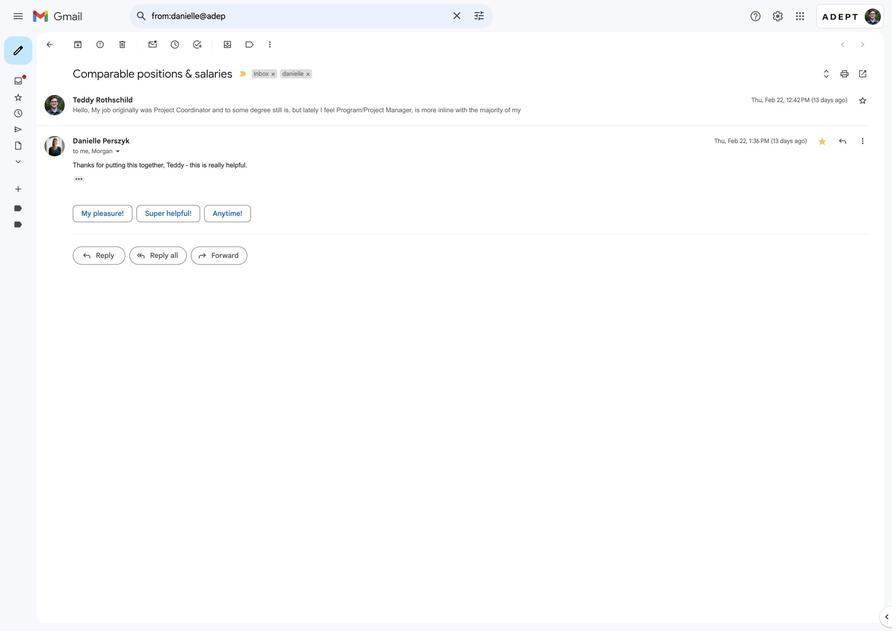 Task type: describe. For each thing, give the bounding box(es) containing it.
move to inbox image
[[223, 39, 233, 50]]

clear search image
[[447, 6, 467, 26]]

back image
[[45, 39, 55, 50]]

snooze image
[[170, 39, 180, 50]]

Not starred checkbox
[[858, 95, 868, 105]]

main menu image
[[12, 10, 24, 22]]

advanced search options image
[[469, 6, 490, 26]]

not starred image
[[858, 95, 868, 105]]

more labels image
[[13, 157, 23, 167]]

cell for starred icon
[[715, 136, 808, 146]]

add to tasks image
[[192, 39, 202, 50]]

settings image
[[772, 10, 784, 22]]

starred image
[[818, 136, 828, 146]]



Task type: locate. For each thing, give the bounding box(es) containing it.
more email options image
[[265, 39, 275, 50]]

archive image
[[73, 39, 83, 50]]

show trimmed content image
[[73, 176, 85, 182]]

search mail image
[[133, 7, 151, 25]]

cell for not starred icon
[[752, 95, 848, 105]]

list
[[36, 85, 868, 273]]

delete image
[[117, 39, 127, 50]]

0 vertical spatial cell
[[752, 95, 848, 105]]

report spam image
[[95, 39, 105, 50]]

Search mail text field
[[152, 11, 445, 21]]

navigation
[[0, 32, 121, 631]]

Starred checkbox
[[818, 136, 828, 146]]

cell
[[752, 95, 848, 105], [715, 136, 808, 146]]

labels image
[[245, 39, 255, 50]]

gmail image
[[32, 6, 87, 26]]

1 vertical spatial cell
[[715, 136, 808, 146]]

show details image
[[115, 148, 121, 154]]

None search field
[[129, 4, 494, 28]]

support image
[[750, 10, 762, 22]]



Task type: vqa. For each thing, say whether or not it's contained in the screenshot.
rightmost '·'
no



